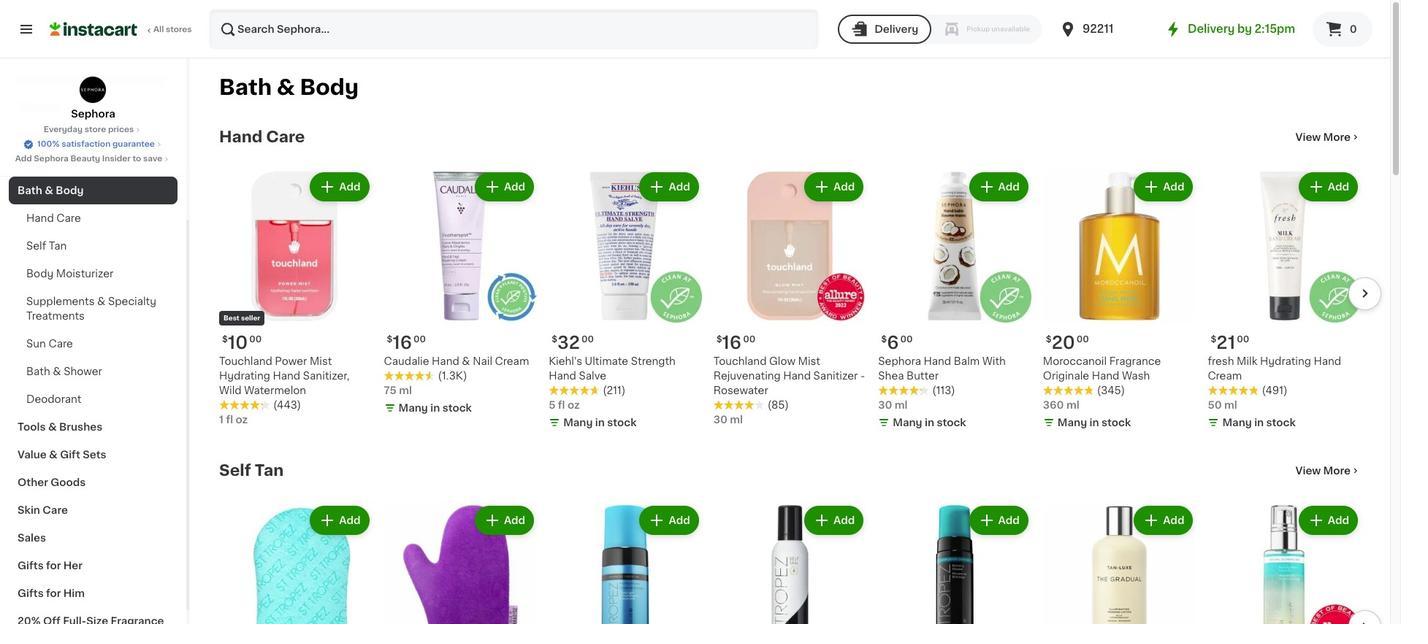 Task type: vqa. For each thing, say whether or not it's contained in the screenshot.


Task type: describe. For each thing, give the bounding box(es) containing it.
everyday store prices
[[44, 126, 134, 134]]

value & gift sets link
[[9, 441, 178, 469]]

skin care link
[[9, 497, 178, 525]]

view more for tan
[[1296, 466, 1351, 476]]

mist for 10
[[310, 356, 332, 366]]

20
[[1052, 334, 1075, 351]]

1 vertical spatial beauty
[[71, 155, 100, 163]]

delivery by 2:15pm
[[1188, 23, 1295, 34]]

fl for 32
[[558, 400, 565, 410]]

satisfaction
[[61, 140, 111, 148]]

fragrance inside moroccanoil fragrance originale hand wash
[[1110, 356, 1161, 366]]

in for 20
[[1090, 418, 1099, 428]]

sephora hand balm with shea butter
[[878, 356, 1006, 381]]

many for 32
[[563, 418, 593, 428]]

rosewater
[[714, 385, 768, 396]]

skin
[[18, 506, 40, 516]]

wild
[[219, 385, 242, 396]]

view more link for self tan
[[1296, 464, 1361, 478]]

holiday party ready beauty link
[[9, 66, 178, 94]]

caudalie
[[384, 356, 429, 366]]

$ 32 00
[[552, 334, 594, 351]]

ml for (1.3k)
[[399, 385, 412, 396]]

0 horizontal spatial self tan link
[[9, 232, 178, 260]]

0 vertical spatial self tan
[[26, 241, 67, 251]]

save
[[143, 155, 162, 163]]

for for him
[[46, 589, 61, 599]]

cream for 16
[[495, 356, 529, 366]]

(211)
[[603, 385, 626, 396]]

sun care
[[26, 339, 73, 349]]

bath for bath & shower link
[[26, 367, 50, 377]]

seller
[[241, 315, 260, 321]]

360
[[1043, 400, 1064, 410]]

16 for touchland
[[722, 334, 742, 351]]

holiday
[[18, 75, 58, 85]]

more for tan
[[1324, 466, 1351, 476]]

in for 6
[[925, 418, 934, 428]]

deodorant
[[26, 395, 81, 405]]

stores
[[166, 26, 192, 34]]

360 ml
[[1043, 400, 1080, 410]]

100% satisfaction guarantee button
[[23, 136, 164, 151]]

caudalie hand & nail cream
[[384, 356, 529, 366]]

hand inside touchland glow mist rejuvenating hand sanitizer - rosewater
[[783, 371, 811, 381]]

sephora for sephora
[[71, 109, 115, 119]]

all stores link
[[50, 9, 193, 50]]

hair care link
[[9, 121, 178, 149]]

all
[[153, 26, 164, 34]]

$ for kiehl's ultimate strength hand salve
[[552, 335, 557, 344]]

hydrating inside touchland power mist hydrating hand sanitizer, wild watermelon
[[219, 371, 270, 381]]

1 vertical spatial hand care
[[26, 213, 81, 224]]

1 fl oz
[[219, 415, 248, 425]]

21
[[1217, 334, 1236, 351]]

75
[[384, 385, 397, 396]]

stock for 20
[[1102, 418, 1131, 428]]

0 vertical spatial self
[[26, 241, 46, 251]]

gifts for gifts for him
[[18, 589, 44, 599]]

& for bath & shower link
[[53, 367, 61, 377]]

5 fl oz
[[549, 400, 580, 410]]

bath & body link
[[9, 177, 178, 205]]

mist for 16
[[798, 356, 820, 366]]

moroccanoil fragrance originale hand wash
[[1043, 356, 1161, 381]]

$ for touchland power mist hydrating hand sanitizer, wild watermelon
[[222, 335, 228, 344]]

touchland power mist hydrating hand sanitizer, wild watermelon
[[219, 356, 350, 396]]

00 for touchland power mist hydrating hand sanitizer, wild watermelon
[[249, 335, 262, 344]]

2:15pm
[[1255, 23, 1295, 34]]

(1.3k)
[[438, 371, 467, 381]]

0 horizontal spatial sephora
[[34, 155, 69, 163]]

fresh milk hydrating hand cream
[[1208, 356, 1341, 381]]

care for "sun care" link
[[48, 339, 73, 349]]

delivery for delivery by 2:15pm
[[1188, 23, 1235, 34]]

goods
[[51, 478, 86, 488]]

originale
[[1043, 371, 1089, 381]]

92211
[[1083, 23, 1114, 34]]

16 for caudalie
[[393, 334, 412, 351]]

$ for caudalie hand & nail cream
[[387, 335, 393, 344]]

$ for fresh milk hydrating hand cream
[[1211, 335, 1217, 344]]

other
[[18, 478, 48, 488]]

tools
[[18, 422, 46, 433]]

100%
[[37, 140, 60, 148]]

brushes
[[59, 422, 102, 433]]

00 for touchland glow mist rejuvenating hand sanitizer - rosewater
[[743, 335, 756, 344]]

hand inside "kiehl's ultimate strength hand salve"
[[549, 371, 576, 381]]

ultimate
[[585, 356, 628, 366]]

everyday store prices link
[[44, 124, 143, 136]]

50
[[1208, 400, 1222, 410]]

delivery by 2:15pm link
[[1165, 20, 1295, 38]]

fl for 10
[[226, 415, 233, 425]]

30 ml for 16
[[714, 415, 743, 425]]

(113)
[[932, 385, 955, 396]]

watermelon
[[244, 385, 306, 396]]

oz for 32
[[568, 400, 580, 410]]

deodorant link
[[9, 386, 178, 414]]

him
[[63, 589, 85, 599]]

nail
[[473, 356, 492, 366]]

sets
[[83, 450, 106, 460]]

& for supplements & specialty treatments link
[[97, 297, 105, 307]]

1 horizontal spatial hand care
[[219, 129, 305, 145]]

other goods
[[18, 478, 86, 488]]

bath for bath & body link
[[18, 186, 42, 196]]

gift
[[60, 450, 80, 460]]

many in stock for 21
[[1223, 418, 1296, 428]]

with
[[982, 356, 1006, 366]]

party
[[61, 75, 89, 85]]

rejuvenating
[[714, 371, 781, 381]]

view for self tan
[[1296, 466, 1321, 476]]

1
[[219, 415, 224, 425]]

delivery button
[[838, 15, 932, 44]]

product group containing 20
[[1043, 169, 1196, 433]]

hydrating inside fresh milk hydrating hand cream
[[1260, 356, 1311, 366]]

ml for (113)
[[895, 400, 908, 410]]

makeup
[[18, 102, 60, 113]]

(85)
[[768, 400, 789, 410]]

product group containing 6
[[878, 169, 1031, 433]]

1 horizontal spatial self tan link
[[219, 462, 284, 480]]

oz for 10
[[236, 415, 248, 425]]

view more for care
[[1296, 132, 1351, 142]]

product group containing 21
[[1208, 169, 1361, 433]]

sephora logo image
[[79, 76, 107, 104]]

32
[[557, 334, 580, 351]]

gifts for her
[[18, 561, 83, 571]]

makeup link
[[9, 94, 178, 121]]

6
[[887, 334, 899, 351]]

wash
[[1122, 371, 1150, 381]]

in for 21
[[1255, 418, 1264, 428]]

guarantee
[[112, 140, 155, 148]]

stock for 21
[[1267, 418, 1296, 428]]

ready
[[92, 75, 126, 85]]

butter
[[907, 371, 939, 381]]

care for the leftmost hand care link
[[56, 213, 81, 224]]

many in stock for 6
[[893, 418, 966, 428]]

shower
[[64, 367, 102, 377]]

instacart logo image
[[50, 20, 137, 38]]

body moisturizer
[[26, 269, 113, 279]]

many in stock for 32
[[563, 418, 637, 428]]



Task type: locate. For each thing, give the bounding box(es) containing it.
gifts for her link
[[9, 552, 178, 580]]

holiday party ready beauty
[[18, 75, 166, 85]]

moroccanoil
[[1043, 356, 1107, 366]]

0 horizontal spatial fragrance
[[18, 158, 71, 168]]

in for 16
[[431, 403, 440, 413]]

★★★★★
[[384, 371, 435, 381], [384, 371, 435, 381], [549, 385, 600, 396], [549, 385, 600, 396], [878, 385, 930, 396], [878, 385, 930, 396], [1043, 385, 1094, 396], [1043, 385, 1094, 396], [1208, 385, 1259, 396], [1208, 385, 1259, 396], [219, 400, 270, 410], [219, 400, 270, 410], [714, 400, 765, 410], [714, 400, 765, 410]]

1 horizontal spatial self tan
[[219, 463, 284, 478]]

0 horizontal spatial tan
[[49, 241, 67, 251]]

2 for from the top
[[46, 589, 61, 599]]

cream right nail
[[495, 356, 529, 366]]

7 $ from the left
[[1211, 335, 1217, 344]]

tan up body moisturizer
[[49, 241, 67, 251]]

$ 6 00
[[881, 334, 913, 351]]

self tan link up moisturizer on the left top of the page
[[9, 232, 178, 260]]

1 vertical spatial self tan link
[[219, 462, 284, 480]]

stock down (113)
[[937, 418, 966, 428]]

5
[[549, 400, 556, 410]]

many in stock down (1.3k)
[[399, 403, 472, 413]]

1 vertical spatial tan
[[255, 463, 284, 478]]

2 view more link from the top
[[1296, 464, 1361, 478]]

0 vertical spatial hydrating
[[1260, 356, 1311, 366]]

30 ml down shea
[[878, 400, 908, 410]]

00 inside $ 21 00
[[1237, 335, 1249, 344]]

hand inside sephora hand balm with shea butter
[[924, 356, 951, 366]]

sephora up store
[[71, 109, 115, 119]]

0 vertical spatial hand care
[[219, 129, 305, 145]]

in down (491)
[[1255, 418, 1264, 428]]

gifts for gifts for her
[[18, 561, 44, 571]]

ml for (85)
[[730, 415, 743, 425]]

1 vertical spatial view more link
[[1296, 464, 1361, 478]]

many for 16
[[399, 403, 428, 413]]

in down (211)
[[595, 418, 605, 428]]

00 right "6"
[[900, 335, 913, 344]]

beauty right the ready
[[128, 75, 166, 85]]

hydrating up (491)
[[1260, 356, 1311, 366]]

& for value & gift sets link
[[49, 450, 58, 460]]

mist inside touchland power mist hydrating hand sanitizer, wild watermelon
[[310, 356, 332, 366]]

0 horizontal spatial bath & body
[[18, 186, 84, 196]]

stock for 32
[[607, 418, 637, 428]]

$ up fresh
[[1211, 335, 1217, 344]]

hydrating up 'wild'
[[219, 371, 270, 381]]

2 touchland from the left
[[714, 356, 767, 366]]

1 horizontal spatial delivery
[[1188, 23, 1235, 34]]

Search field
[[210, 10, 818, 48]]

cream down fresh
[[1208, 371, 1242, 381]]

0 vertical spatial 30 ml
[[878, 400, 908, 410]]

00 inside $ 32 00
[[581, 335, 594, 344]]

(491)
[[1262, 385, 1288, 396]]

0 horizontal spatial mist
[[310, 356, 332, 366]]

oz
[[568, 400, 580, 410], [236, 415, 248, 425]]

ml down rosewater
[[730, 415, 743, 425]]

in
[[431, 403, 440, 413], [595, 418, 605, 428], [925, 418, 934, 428], [1090, 418, 1099, 428], [1255, 418, 1264, 428]]

00 for sephora hand balm with shea butter
[[900, 335, 913, 344]]

cream for 21
[[1208, 371, 1242, 381]]

1 touchland from the left
[[219, 356, 272, 366]]

1 horizontal spatial hydrating
[[1260, 356, 1311, 366]]

sanitizer,
[[303, 371, 350, 381]]

0 horizontal spatial beauty
[[71, 155, 100, 163]]

1 vertical spatial bath & body
[[18, 186, 84, 196]]

self tan up body moisturizer
[[26, 241, 67, 251]]

1 horizontal spatial 30 ml
[[878, 400, 908, 410]]

$ down best
[[222, 335, 228, 344]]

service type group
[[838, 15, 1042, 44]]

0 vertical spatial more
[[1324, 132, 1351, 142]]

2 $ from the left
[[552, 335, 557, 344]]

moisturizer
[[56, 269, 113, 279]]

in down (345)
[[1090, 418, 1099, 428]]

0 vertical spatial beauty
[[128, 75, 166, 85]]

2 00 from the left
[[581, 335, 594, 344]]

$ 16 00 for caudalie
[[387, 334, 426, 351]]

1 vertical spatial 30 ml
[[714, 415, 743, 425]]

tan
[[49, 241, 67, 251], [255, 463, 284, 478]]

0 vertical spatial sephora
[[71, 109, 115, 119]]

& inside supplements & specialty treatments
[[97, 297, 105, 307]]

touchland inside touchland glow mist rejuvenating hand sanitizer - rosewater
[[714, 356, 767, 366]]

00 up rejuvenating at the right bottom of the page
[[743, 335, 756, 344]]

3 00 from the left
[[900, 335, 913, 344]]

delivery inside button
[[875, 24, 919, 34]]

hydrating
[[1260, 356, 1311, 366], [219, 371, 270, 381]]

gifts for him
[[18, 589, 85, 599]]

10
[[228, 334, 248, 351]]

delivery for delivery
[[875, 24, 919, 34]]

30 ml inside product group
[[878, 400, 908, 410]]

75 ml
[[384, 385, 412, 396]]

touchland glow mist rejuvenating hand sanitizer - rosewater
[[714, 356, 865, 396]]

0 vertical spatial body
[[300, 77, 359, 98]]

many in stock down (491)
[[1223, 418, 1296, 428]]

0 horizontal spatial oz
[[236, 415, 248, 425]]

sales
[[18, 533, 46, 544]]

many for 20
[[1058, 418, 1087, 428]]

cream
[[495, 356, 529, 366], [1208, 371, 1242, 381]]

$ up kiehl's
[[552, 335, 557, 344]]

(345)
[[1097, 385, 1125, 396]]

2 vertical spatial bath
[[26, 367, 50, 377]]

1 horizontal spatial bath & body
[[219, 77, 359, 98]]

product group containing 10
[[219, 169, 372, 427]]

to
[[133, 155, 141, 163]]

self
[[26, 241, 46, 251], [219, 463, 251, 478]]

1 horizontal spatial 30
[[878, 400, 892, 410]]

care
[[266, 129, 305, 145], [42, 130, 67, 140], [56, 213, 81, 224], [48, 339, 73, 349], [43, 506, 68, 516]]

hand care
[[219, 129, 305, 145], [26, 213, 81, 224]]

$ 16 00 for touchland
[[716, 334, 756, 351]]

1 vertical spatial cream
[[1208, 371, 1242, 381]]

1 gifts from the top
[[18, 561, 44, 571]]

stock for 6
[[937, 418, 966, 428]]

body moisturizer link
[[9, 260, 178, 288]]

in down (113)
[[925, 418, 934, 428]]

2 horizontal spatial sephora
[[878, 356, 921, 366]]

all stores
[[153, 26, 192, 34]]

16 up caudalie
[[393, 334, 412, 351]]

(443)
[[273, 400, 301, 410]]

prices
[[108, 126, 134, 134]]

sun care link
[[9, 330, 178, 358]]

touchland for 10
[[219, 356, 272, 366]]

1 for from the top
[[46, 561, 61, 571]]

0 vertical spatial view
[[1296, 132, 1321, 142]]

0 horizontal spatial touchland
[[219, 356, 272, 366]]

00 inside $ 20 00
[[1077, 335, 1089, 344]]

0 vertical spatial oz
[[568, 400, 580, 410]]

mist right the glow
[[798, 356, 820, 366]]

4 00 from the left
[[414, 335, 426, 344]]

fragrance up wash
[[1110, 356, 1161, 366]]

0 vertical spatial fragrance
[[18, 158, 71, 168]]

mist up sanitizer,
[[310, 356, 332, 366]]

view more link for hand care
[[1296, 130, 1361, 145]]

1 00 from the left
[[249, 335, 262, 344]]

0 vertical spatial self tan link
[[9, 232, 178, 260]]

for for her
[[46, 561, 61, 571]]

many
[[399, 403, 428, 413], [563, 418, 593, 428], [893, 418, 922, 428], [1058, 418, 1087, 428], [1223, 418, 1252, 428]]

92211 button
[[1059, 9, 1147, 50]]

0 vertical spatial item carousel region
[[199, 164, 1382, 439]]

0 horizontal spatial hand care
[[26, 213, 81, 224]]

touchland down "$ 10 00"
[[219, 356, 272, 366]]

oz right the 5
[[568, 400, 580, 410]]

bath & shower
[[26, 367, 102, 377]]

0 horizontal spatial body
[[26, 269, 54, 279]]

$ inside $ 21 00
[[1211, 335, 1217, 344]]

1 horizontal spatial $ 16 00
[[716, 334, 756, 351]]

1 horizontal spatial fragrance
[[1110, 356, 1161, 366]]

1 vertical spatial bath
[[18, 186, 42, 196]]

1 horizontal spatial 16
[[722, 334, 742, 351]]

specialty
[[108, 297, 156, 307]]

bath
[[219, 77, 272, 98], [18, 186, 42, 196], [26, 367, 50, 377]]

sanitizer
[[814, 371, 858, 381]]

0 vertical spatial view more
[[1296, 132, 1351, 142]]

$ for touchland glow mist rejuvenating hand sanitizer - rosewater
[[716, 335, 722, 344]]

add sephora beauty insider to save
[[15, 155, 162, 163]]

1 $ from the left
[[222, 335, 228, 344]]

$ 16 00 up caudalie
[[387, 334, 426, 351]]

2 vertical spatial sephora
[[878, 356, 921, 366]]

1 horizontal spatial body
[[56, 186, 84, 196]]

$ inside "$ 10 00"
[[222, 335, 228, 344]]

0 vertical spatial bath
[[219, 77, 272, 98]]

1 vertical spatial self tan
[[219, 463, 284, 478]]

1 horizontal spatial beauty
[[128, 75, 166, 85]]

touchland up rejuvenating at the right bottom of the page
[[714, 356, 767, 366]]

hand inside touchland power mist hydrating hand sanitizer, wild watermelon
[[273, 371, 300, 381]]

0 vertical spatial view more link
[[1296, 130, 1361, 145]]

store
[[85, 126, 106, 134]]

& inside item carousel region
[[462, 356, 470, 366]]

0 horizontal spatial delivery
[[875, 24, 919, 34]]

1 horizontal spatial hand care link
[[219, 129, 305, 146]]

2 $ 16 00 from the left
[[716, 334, 756, 351]]

stock down (1.3k)
[[443, 403, 472, 413]]

1 horizontal spatial oz
[[568, 400, 580, 410]]

care for skin care link
[[43, 506, 68, 516]]

shea
[[878, 371, 904, 381]]

stock down (491)
[[1267, 418, 1296, 428]]

$ inside $ 20 00
[[1046, 335, 1052, 344]]

00 for kiehl's ultimate strength hand salve
[[581, 335, 594, 344]]

6 00 from the left
[[1077, 335, 1089, 344]]

& for the tools & brushes link
[[48, 422, 57, 433]]

many for 21
[[1223, 418, 1252, 428]]

sephora down 100%
[[34, 155, 69, 163]]

0 horizontal spatial self tan
[[26, 241, 67, 251]]

tools & brushes
[[18, 422, 102, 433]]

many down 360 ml
[[1058, 418, 1087, 428]]

1 horizontal spatial sephora
[[71, 109, 115, 119]]

$ 20 00
[[1046, 334, 1089, 351]]

many down 5 fl oz
[[563, 418, 593, 428]]

many down 50 ml
[[1223, 418, 1252, 428]]

1 vertical spatial body
[[56, 186, 84, 196]]

1 more from the top
[[1324, 132, 1351, 142]]

2 more from the top
[[1324, 466, 1351, 476]]

sephora up shea
[[878, 356, 921, 366]]

self tan
[[26, 241, 67, 251], [219, 463, 284, 478]]

supplements & specialty treatments
[[26, 297, 156, 321]]

4 $ from the left
[[387, 335, 393, 344]]

self up body moisturizer
[[26, 241, 46, 251]]

5 00 from the left
[[743, 335, 756, 344]]

salve
[[579, 371, 606, 381]]

touchland
[[219, 356, 272, 366], [714, 356, 767, 366]]

00 for moroccanoil fragrance originale hand wash
[[1077, 335, 1089, 344]]

tan down (443)
[[255, 463, 284, 478]]

in for 32
[[595, 418, 605, 428]]

1 vertical spatial view more
[[1296, 466, 1351, 476]]

00 inside $ 6 00
[[900, 335, 913, 344]]

0 horizontal spatial 30
[[714, 415, 728, 425]]

many in stock down (345)
[[1058, 418, 1131, 428]]

ml right 75
[[399, 385, 412, 396]]

30 ml for 6
[[878, 400, 908, 410]]

0 vertical spatial tan
[[49, 241, 67, 251]]

product group
[[219, 169, 372, 427], [384, 169, 537, 418], [549, 169, 702, 433], [714, 169, 867, 427], [878, 169, 1031, 433], [1043, 169, 1196, 433], [1208, 169, 1361, 433], [219, 503, 372, 625], [384, 503, 537, 625], [549, 503, 702, 625], [714, 503, 867, 625], [878, 503, 1031, 625], [1043, 503, 1196, 625], [1208, 503, 1361, 625]]

1 horizontal spatial touchland
[[714, 356, 767, 366]]

ml for (345)
[[1067, 400, 1080, 410]]

$ 10 00
[[222, 334, 262, 351]]

more for care
[[1324, 132, 1351, 142]]

ml right 50
[[1224, 400, 1237, 410]]

1 mist from the left
[[310, 356, 332, 366]]

1 view more link from the top
[[1296, 130, 1361, 145]]

value
[[18, 450, 47, 460]]

self tan link down 1 fl oz
[[219, 462, 284, 480]]

oz right 1
[[236, 415, 248, 425]]

0 vertical spatial gifts
[[18, 561, 44, 571]]

sephora for sephora hand balm with shea butter
[[878, 356, 921, 366]]

1 vertical spatial for
[[46, 589, 61, 599]]

hand inside fresh milk hydrating hand cream
[[1314, 356, 1341, 366]]

2 horizontal spatial body
[[300, 77, 359, 98]]

many down 75 ml
[[399, 403, 428, 413]]

$ for moroccanoil fragrance originale hand wash
[[1046, 335, 1052, 344]]

1 horizontal spatial cream
[[1208, 371, 1242, 381]]

mist
[[310, 356, 332, 366], [798, 356, 820, 366]]

00 inside "$ 10 00"
[[249, 335, 262, 344]]

$ 16 00 up rejuvenating at the right bottom of the page
[[716, 334, 756, 351]]

1 view from the top
[[1296, 132, 1321, 142]]

fl
[[558, 400, 565, 410], [226, 415, 233, 425]]

stock
[[443, 403, 472, 413], [607, 418, 637, 428], [937, 418, 966, 428], [1102, 418, 1131, 428], [1267, 418, 1296, 428]]

00 right the 21
[[1237, 335, 1249, 344]]

self down 1 fl oz
[[219, 463, 251, 478]]

0 vertical spatial hand care link
[[219, 129, 305, 146]]

item carousel region for self tan
[[219, 497, 1382, 625]]

$ inside $ 32 00
[[552, 335, 557, 344]]

0 vertical spatial for
[[46, 561, 61, 571]]

fragrance link
[[9, 149, 178, 177]]

gifts down sales
[[18, 561, 44, 571]]

00 for fresh milk hydrating hand cream
[[1237, 335, 1249, 344]]

$ for sephora hand balm with shea butter
[[881, 335, 887, 344]]

value & gift sets
[[18, 450, 106, 460]]

care for hair care link
[[42, 130, 67, 140]]

30 down rosewater
[[714, 415, 728, 425]]

item carousel region containing 10
[[199, 164, 1382, 439]]

many down butter on the right bottom of the page
[[893, 418, 922, 428]]

gifts down the gifts for her
[[18, 589, 44, 599]]

item carousel region for hand care
[[199, 164, 1382, 439]]

1 vertical spatial fl
[[226, 415, 233, 425]]

1 horizontal spatial tan
[[255, 463, 284, 478]]

16 up rejuvenating at the right bottom of the page
[[722, 334, 742, 351]]

bath & shower link
[[9, 358, 178, 386]]

kiehl's ultimate strength hand salve
[[549, 356, 676, 381]]

1 horizontal spatial mist
[[798, 356, 820, 366]]

everyday
[[44, 126, 83, 134]]

0 horizontal spatial 30 ml
[[714, 415, 743, 425]]

many in stock down (211)
[[563, 418, 637, 428]]

fl right the 5
[[558, 400, 565, 410]]

supplements & specialty treatments link
[[9, 288, 178, 330]]

ml right 360
[[1067, 400, 1080, 410]]

view for hand care
[[1296, 132, 1321, 142]]

30 for 6
[[878, 400, 892, 410]]

touchland inside touchland power mist hydrating hand sanitizer, wild watermelon
[[219, 356, 272, 366]]

kiehl's
[[549, 356, 582, 366]]

many in stock for 16
[[399, 403, 472, 413]]

$ up moroccanoil
[[1046, 335, 1052, 344]]

0 horizontal spatial $ 16 00
[[387, 334, 426, 351]]

0 horizontal spatial fl
[[226, 415, 233, 425]]

$ inside $ 6 00
[[881, 335, 887, 344]]

0 vertical spatial fl
[[558, 400, 565, 410]]

3 $ from the left
[[881, 335, 887, 344]]

30 down shea
[[878, 400, 892, 410]]

0 horizontal spatial hand care link
[[9, 205, 178, 232]]

ml for (491)
[[1224, 400, 1237, 410]]

mist inside touchland glow mist rejuvenating hand sanitizer - rosewater
[[798, 356, 820, 366]]

1 vertical spatial hydrating
[[219, 371, 270, 381]]

0 vertical spatial 30
[[878, 400, 892, 410]]

0 horizontal spatial 16
[[393, 334, 412, 351]]

0 horizontal spatial cream
[[495, 356, 529, 366]]

treatments
[[26, 311, 85, 321]]

many in stock down (113)
[[893, 418, 966, 428]]

fl right 1
[[226, 415, 233, 425]]

fragrance down 100%
[[18, 158, 71, 168]]

many in stock for 20
[[1058, 418, 1131, 428]]

5 $ from the left
[[716, 335, 722, 344]]

sephora inside sephora hand balm with shea butter
[[878, 356, 921, 366]]

30 ml down rosewater
[[714, 415, 743, 425]]

view
[[1296, 132, 1321, 142], [1296, 466, 1321, 476]]

balm
[[954, 356, 980, 366]]

0 horizontal spatial hydrating
[[219, 371, 270, 381]]

1 horizontal spatial self
[[219, 463, 251, 478]]

for left her
[[46, 561, 61, 571]]

0 vertical spatial bath & body
[[219, 77, 359, 98]]

by
[[1238, 23, 1252, 34]]

2 gifts from the top
[[18, 589, 44, 599]]

cream inside fresh milk hydrating hand cream
[[1208, 371, 1242, 381]]

00 right 20
[[1077, 335, 1089, 344]]

1 vertical spatial hand care link
[[9, 205, 178, 232]]

1 vertical spatial oz
[[236, 415, 248, 425]]

strength
[[631, 356, 676, 366]]

$ 21 00
[[1211, 334, 1249, 351]]

2 vertical spatial body
[[26, 269, 54, 279]]

view more
[[1296, 132, 1351, 142], [1296, 466, 1351, 476]]

product group containing 32
[[549, 169, 702, 433]]

sales link
[[9, 525, 178, 552]]

1 vertical spatial 30
[[714, 415, 728, 425]]

self tan link
[[9, 232, 178, 260], [219, 462, 284, 480]]

stock for 16
[[443, 403, 472, 413]]

item carousel region
[[199, 164, 1382, 439], [219, 497, 1382, 625]]

stock down (211)
[[607, 418, 637, 428]]

ml down shea
[[895, 400, 908, 410]]

7 00 from the left
[[1237, 335, 1249, 344]]

hand inside moroccanoil fragrance originale hand wash
[[1092, 371, 1120, 381]]

& for bath & body link
[[45, 186, 53, 196]]

supplements
[[26, 297, 95, 307]]

2 16 from the left
[[722, 334, 742, 351]]

bath & body inside bath & body link
[[18, 186, 84, 196]]

1 vertical spatial fragrance
[[1110, 356, 1161, 366]]

0
[[1350, 24, 1357, 34]]

2 mist from the left
[[798, 356, 820, 366]]

hair
[[18, 130, 39, 140]]

$ up rejuvenating at the right bottom of the page
[[716, 335, 722, 344]]

1 vertical spatial sephora
[[34, 155, 69, 163]]

1 vertical spatial view
[[1296, 466, 1321, 476]]

hand care link
[[219, 129, 305, 146], [9, 205, 178, 232]]

None search field
[[209, 9, 819, 50]]

00 right "10"
[[249, 335, 262, 344]]

30 inside product group
[[878, 400, 892, 410]]

1 vertical spatial item carousel region
[[219, 497, 1382, 625]]

touchland for 16
[[714, 356, 767, 366]]

1 horizontal spatial fl
[[558, 400, 565, 410]]

00 right 32
[[581, 335, 594, 344]]

in down (1.3k)
[[431, 403, 440, 413]]

1 $ 16 00 from the left
[[387, 334, 426, 351]]

0 horizontal spatial self
[[26, 241, 46, 251]]

1 16 from the left
[[393, 334, 412, 351]]

2 view more from the top
[[1296, 466, 1351, 476]]

item carousel region containing add
[[219, 497, 1382, 625]]

many for 6
[[893, 418, 922, 428]]

1 vertical spatial more
[[1324, 466, 1351, 476]]

$ up shea
[[881, 335, 887, 344]]

1 vertical spatial gifts
[[18, 589, 44, 599]]

1 view more from the top
[[1296, 132, 1351, 142]]

0 vertical spatial cream
[[495, 356, 529, 366]]

30 for 16
[[714, 415, 728, 425]]

self tan down 1 fl oz
[[219, 463, 284, 478]]

00 up caudalie
[[414, 335, 426, 344]]

1 vertical spatial self
[[219, 463, 251, 478]]

stock down (345)
[[1102, 418, 1131, 428]]

6 $ from the left
[[1046, 335, 1052, 344]]

gifts for him link
[[9, 580, 178, 608]]

00 for caudalie hand & nail cream
[[414, 335, 426, 344]]

add button
[[311, 174, 368, 200], [476, 174, 533, 200], [641, 174, 697, 200], [806, 174, 862, 200], [971, 174, 1027, 200], [1135, 174, 1192, 200], [1300, 174, 1357, 200], [311, 507, 368, 534], [476, 507, 533, 534], [641, 507, 697, 534], [806, 507, 862, 534], [971, 507, 1027, 534], [1135, 507, 1192, 534], [1300, 507, 1357, 534]]

$ up caudalie
[[387, 335, 393, 344]]

2 view from the top
[[1296, 466, 1321, 476]]

for left the him
[[46, 589, 61, 599]]

beauty down satisfaction on the left top
[[71, 155, 100, 163]]



